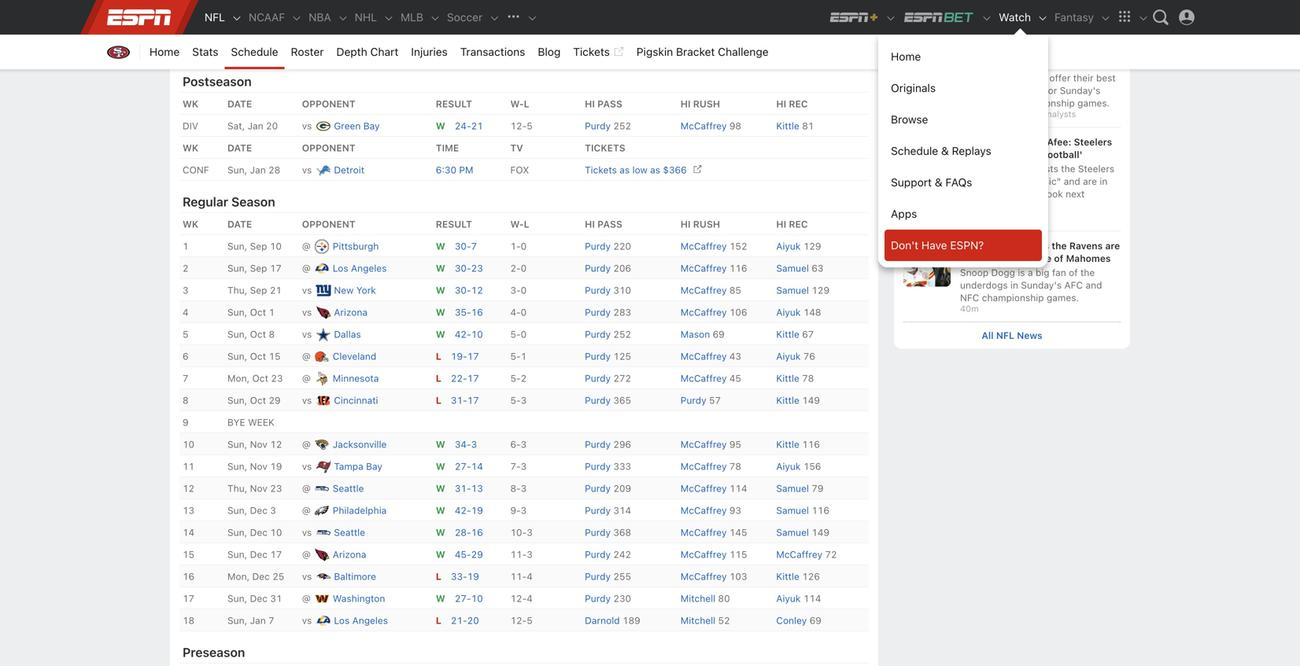 Task type: locate. For each thing, give the bounding box(es) containing it.
0 vertical spatial 116
[[730, 263, 747, 274]]

0 vertical spatial 15
[[269, 351, 281, 362]]

2 horizontal spatial of
[[1069, 267, 1078, 278]]

mccaffrey link
[[681, 121, 730, 132], [681, 241, 730, 252], [681, 263, 730, 274], [681, 285, 730, 296], [681, 307, 730, 318], [681, 351, 730, 362], [681, 373, 730, 384], [681, 439, 730, 450], [681, 461, 730, 472], [681, 483, 730, 494], [681, 505, 730, 516], [681, 528, 730, 539], [681, 550, 730, 561], [776, 550, 825, 561], [681, 572, 730, 583]]

more espn image
[[1113, 6, 1137, 29], [1138, 13, 1149, 24]]

2 down 5-1
[[521, 373, 527, 384]]

1 samuel link from the top
[[776, 263, 812, 274]]

purdy down purdy 272
[[585, 395, 611, 406]]

16 up 18
[[183, 572, 195, 583]]

116
[[730, 263, 747, 274], [802, 439, 820, 450], [812, 505, 830, 516]]

0 vertical spatial 129
[[803, 241, 821, 252]]

snoop dogg suggests the steelers are playing "too basic" and are in need of a fresh outlook next season. element
[[960, 161, 1121, 213]]

8 @ from the top
[[302, 550, 311, 561]]

12-5 for 21-20
[[510, 616, 533, 627]]

0 vertical spatial 21
[[471, 121, 483, 132]]

next
[[1066, 189, 1085, 200]]

conley link
[[776, 616, 810, 627]]

1 horizontal spatial 7
[[268, 616, 274, 627]]

4 for washington
[[527, 594, 533, 605]]

seattle link for @
[[333, 483, 364, 494]]

purdy 220
[[585, 241, 631, 252]]

2 11- from the top
[[510, 572, 527, 583]]

kittle up aiyuk 156
[[776, 439, 800, 450]]

purdy down purdy 242 at left bottom
[[585, 572, 611, 583]]

baltimore image
[[315, 569, 331, 585]]

mccaffrey for mccaffrey 43
[[681, 351, 727, 362]]

1 sun, from the top
[[227, 165, 247, 176]]

kittle link up aiyuk 156
[[776, 439, 802, 450]]

conference championship betting odds, picks, tips: how to bet sunday's nfl games image
[[904, 32, 951, 79]]

35-16
[[455, 307, 483, 318]]

67
[[802, 329, 814, 340]]

nhl image
[[383, 13, 394, 24]]

2 samuel from the top
[[776, 285, 809, 296]]

global navigation element
[[99, 0, 1201, 268]]

w for 42-10
[[436, 329, 445, 340]]

1 horizontal spatial espn bet image
[[982, 13, 993, 24]]

green bay
[[334, 121, 380, 132]]

0 vertical spatial w-
[[510, 99, 524, 110]]

seattle
[[333, 483, 364, 494], [334, 528, 365, 539]]

5 aiyuk link from the top
[[776, 594, 803, 605]]

green bay image
[[315, 118, 331, 134]]

1 vertical spatial tickets
[[585, 165, 617, 176]]

0 up the 3-0
[[521, 263, 527, 274]]

purdy 283
[[585, 307, 631, 318]]

0 vertical spatial 14
[[471, 461, 483, 472]]

5 kittle from the top
[[776, 439, 800, 450]]

@ left los angeles image
[[302, 263, 311, 274]]

sunday's down their
[[1060, 85, 1101, 96]]

oct up mon, oct 23
[[250, 351, 266, 362]]

samuel for samuel 63
[[776, 263, 809, 274]]

jan for 28
[[250, 165, 266, 176]]

7 w from the top
[[436, 439, 445, 450]]

hi rec
[[776, 99, 808, 110], [776, 219, 808, 230]]

blog
[[538, 45, 561, 58]]

0 horizontal spatial of
[[985, 189, 994, 200]]

seattle link for vs
[[334, 528, 365, 539]]

sun, for sun, oct 8
[[227, 329, 247, 340]]

seattle down philadelphia
[[334, 528, 365, 539]]

are up next
[[1083, 176, 1097, 187]]

1 horizontal spatial 114
[[803, 594, 821, 605]]

5 up "fox"
[[527, 121, 533, 132]]

samuel for samuel 149
[[776, 528, 809, 539]]

78 for mccaffrey 78
[[730, 461, 741, 472]]

252 up 125 at the bottom left of the page
[[613, 329, 631, 340]]

purdy up tickets
[[585, 121, 611, 132]]

purdy 57
[[681, 395, 721, 406]]

209
[[613, 483, 631, 494]]

4 kittle from the top
[[776, 395, 800, 406]]

mccaffrey link up the mccaffrey 85
[[681, 263, 730, 274]]

1 vertical spatial 252
[[613, 329, 631, 340]]

9 vs from the top
[[302, 572, 312, 583]]

1 pass from the top
[[598, 99, 623, 110]]

the
[[1061, 163, 1076, 174], [1052, 240, 1067, 251], [1081, 267, 1095, 278]]

5 up the 6
[[183, 329, 189, 340]]

15 up mon, oct 23
[[269, 351, 281, 362]]

1 vertical spatial purdy 252
[[585, 329, 631, 340]]

sun, for sun, dec 3
[[227, 505, 247, 516]]

78
[[802, 373, 814, 384], [730, 461, 741, 472]]

mccaffrey link up mccaffrey 145
[[681, 505, 730, 516]]

mccaffrey down mccaffrey 145
[[681, 550, 727, 561]]

mccaffrey link for 95
[[681, 439, 730, 450]]

220
[[613, 241, 631, 252]]

arizona for @
[[333, 550, 366, 561]]

arizona image for vs
[[315, 305, 331, 321]]

schedule
[[231, 45, 278, 58], [891, 144, 938, 157]]

2 vertical spatial 23
[[270, 483, 282, 494]]

cincinnati image
[[315, 393, 331, 409]]

23 for minnesota
[[271, 373, 283, 384]]

snoop dogg is a big fan of the underdogs in sunday's afc and nfc championship games. element
[[960, 265, 1121, 304]]

11
[[183, 461, 195, 472]]

samuel 79
[[776, 483, 824, 494]]

0 horizontal spatial 2
[[183, 263, 189, 274]]

1 12-5 from the top
[[510, 121, 533, 132]]

1 horizontal spatial betting
[[1084, 33, 1117, 44]]

mason 69
[[681, 329, 725, 340]]

6:30
[[436, 165, 457, 176]]

0 vertical spatial arizona
[[334, 307, 368, 318]]

samuel link for samuel 149
[[776, 528, 812, 539]]

8-
[[510, 483, 521, 494]]

schedule inside global navigation element
[[891, 144, 938, 157]]

1 vertical spatial los
[[334, 616, 350, 627]]

12 sun, from the top
[[227, 550, 247, 561]]

conference championship betting odds, picks, tips: how to bet sunday's nfl games our betting experts offer their best nfl tips and picks for sunday's conference championship games. espn betting analysts
[[960, 33, 1117, 119]]

2 @ from the top
[[302, 263, 311, 274]]

sun, for sun, nov 19
[[227, 461, 247, 472]]

mccaffrey for mccaffrey 114
[[681, 483, 727, 494]]

schedule down ncaaf link
[[231, 45, 278, 58]]

2 27- from the top
[[455, 594, 471, 605]]

0 horizontal spatial 21
[[270, 285, 282, 296]]

date down sat,
[[227, 143, 252, 154]]

30- down the 30-7 link
[[455, 263, 471, 274]]

mitchell for mitchell 52
[[681, 616, 716, 627]]

div
[[183, 121, 198, 132]]

0 vertical spatial steelers
[[1074, 137, 1112, 148]]

1 vertical spatial seattle image
[[315, 525, 331, 541]]

purdy for 11-4
[[585, 572, 611, 583]]

1 mon, from the top
[[227, 373, 250, 384]]

mccaffrey 116
[[681, 263, 747, 274]]

los right los angeles image
[[333, 263, 348, 274]]

oct for 23
[[252, 373, 268, 384]]

1 opponent from the top
[[302, 99, 356, 110]]

mccaffrey for mccaffrey 78
[[681, 461, 727, 472]]

1 vertical spatial rush
[[693, 219, 720, 230]]

3-
[[510, 285, 521, 296]]

watch image
[[1037, 13, 1048, 24]]

originals link
[[885, 72, 1042, 104]]

l for 33-19
[[436, 572, 441, 583]]

0 vertical spatial wk
[[183, 99, 199, 110]]

sun, jan 28
[[227, 165, 280, 176]]

12- for 27-10
[[510, 594, 527, 605]]

0 vertical spatial 1
[[183, 241, 189, 252]]

1 vertical spatial nov
[[250, 461, 268, 472]]

10 vs from the top
[[302, 616, 312, 627]]

2 w-l from the top
[[510, 219, 529, 230]]

3 for 27-14
[[521, 461, 527, 472]]

8 w from the top
[[436, 461, 445, 472]]

samuel 129
[[776, 285, 830, 296]]

sun, down sun, oct 8
[[227, 351, 247, 362]]

list
[[904, 32, 1121, 314]]

1 horizontal spatial schedule
[[891, 144, 938, 157]]

aiyuk for aiyuk 76
[[776, 351, 801, 362]]

0 vertical spatial w-l
[[510, 99, 529, 110]]

1 kittle from the top
[[776, 121, 800, 132]]

mccaffrey up the mccaffrey 78 at the right
[[681, 439, 727, 450]]

snoop dogg claims the ravens are underdogs because of mahomes image
[[904, 240, 951, 287]]

more sports image
[[527, 13, 538, 24]]

samuel 116
[[776, 505, 830, 516]]

vs
[[302, 121, 312, 132], [302, 165, 312, 176], [302, 285, 312, 296], [302, 307, 312, 318], [302, 329, 312, 340], [302, 395, 312, 406], [302, 461, 312, 472], [302, 528, 312, 539], [302, 572, 312, 583], [302, 616, 312, 627]]

purdy 252 for mason
[[585, 329, 631, 340]]

dec for 3
[[250, 505, 268, 516]]

apps link
[[885, 198, 1042, 230]]

17 down 22-17
[[467, 395, 479, 406]]

7-3
[[510, 461, 527, 472]]

vs for detroit
[[302, 165, 312, 176]]

3 date from the top
[[227, 219, 252, 230]]

darnold
[[585, 616, 620, 627]]

1 mitchell link from the top
[[681, 594, 718, 605]]

samuel link up aiyuk 148
[[776, 285, 812, 296]]

69 right the "conley"
[[810, 616, 822, 627]]

arizona link up baltimore
[[333, 550, 366, 561]]

nov up thu, nov 23
[[250, 461, 268, 472]]

and inside snoop dogg claims the ravens are underdogs because of mahomes snoop dogg is a big fan of the underdogs in sunday's afc and nfc championship games. 40m
[[1086, 280, 1102, 291]]

mccaffrey link down samuel 149
[[776, 550, 825, 561]]

football'
[[1044, 149, 1083, 160]]

cleveland link
[[333, 351, 376, 362]]

1 down 5-0
[[521, 351, 527, 362]]

kittle 81
[[776, 121, 814, 132]]

playing left 'basic on the right of the page
[[978, 149, 1011, 160]]

soccer link
[[441, 0, 489, 35]]

mccaffrey link down mason 69
[[681, 351, 730, 362]]

252 for mccaffrey
[[613, 121, 631, 132]]

snoop down apps link
[[960, 240, 990, 251]]

45
[[730, 373, 741, 384]]

3 up sun, dec 10
[[270, 505, 276, 516]]

3 up 10-3
[[521, 505, 527, 516]]

hi pass up purdy 220
[[585, 219, 623, 230]]

0 vertical spatial jan
[[248, 121, 263, 132]]

los angeles image
[[314, 261, 330, 276]]

w
[[436, 121, 445, 132], [436, 241, 445, 252], [436, 263, 445, 274], [436, 285, 445, 296], [436, 307, 445, 318], [436, 329, 445, 340], [436, 439, 445, 450], [436, 461, 445, 472], [436, 483, 445, 494], [436, 505, 445, 516], [436, 528, 445, 539], [436, 550, 445, 561], [436, 594, 445, 605]]

vs for cincinnati
[[302, 395, 312, 406]]

oct
[[250, 307, 266, 318], [250, 329, 266, 340], [250, 351, 266, 362], [252, 373, 268, 384], [250, 395, 266, 406]]

11 w from the top
[[436, 528, 445, 539]]

mccaffrey link up mason 69
[[681, 307, 730, 318]]

1 horizontal spatial 69
[[810, 616, 822, 627]]

0 horizontal spatial home link
[[143, 35, 186, 69]]

3 aiyuk from the top
[[776, 351, 801, 362]]

mccaffrey for mccaffrey 106
[[681, 307, 727, 318]]

10 w from the top
[[436, 505, 445, 516]]

mccaffrey for mccaffrey 152
[[681, 241, 727, 252]]

1 vertical spatial angeles
[[352, 616, 388, 627]]

3 for 31-13
[[521, 483, 527, 494]]

69 for mason 69
[[713, 329, 725, 340]]

4 aiyuk from the top
[[776, 461, 801, 472]]

purdy 272
[[585, 373, 631, 384]]

pigskin bracket challenge
[[637, 45, 769, 58]]

12-4
[[510, 594, 533, 605]]

minnesota image
[[314, 371, 330, 387]]

list containing conference championship betting odds, picks, tips: how to bet sunday's nfl games
[[904, 32, 1121, 314]]

1 @ from the top
[[302, 241, 311, 252]]

1 vertical spatial and
[[1064, 176, 1081, 187]]

games. inside snoop dogg claims the ravens are underdogs because of mahomes snoop dogg is a big fan of the underdogs in sunday's afc and nfc championship games. 40m
[[1047, 292, 1079, 303]]

@ left philadelphia icon on the left bottom of the page
[[302, 505, 311, 516]]

l for 22-17
[[436, 373, 441, 384]]

opponent up the green bay image at left top
[[302, 99, 356, 110]]

5- down 5-0
[[510, 351, 521, 362]]

76
[[803, 351, 815, 362]]

1 thu, from the top
[[227, 285, 247, 296]]

steelers
[[1074, 137, 1112, 148], [1078, 163, 1115, 174]]

purdy for 5-2
[[585, 373, 611, 384]]

1 12- from the top
[[510, 121, 527, 132]]

1 vertical spatial 14
[[183, 528, 195, 539]]

angeles up york
[[351, 263, 387, 274]]

5 w from the top
[[436, 307, 445, 318]]

betting up bet
[[1084, 33, 1117, 44]]

1 vertical spatial championship
[[1013, 98, 1075, 109]]

cleveland image
[[314, 349, 330, 365]]

postseason
[[183, 74, 252, 89]]

16 for 35-
[[471, 307, 483, 318]]

0 horizontal spatial 20
[[266, 121, 278, 132]]

purdy for 9-3
[[585, 505, 611, 516]]

5- down 5-2
[[510, 395, 521, 406]]

nfl inside all nfl news link
[[996, 330, 1015, 341]]

1 down thu, sep 21
[[269, 307, 275, 318]]

date down "regular season" at the top left of the page
[[227, 219, 252, 230]]

los
[[333, 263, 348, 274], [334, 616, 350, 627]]

6 sun, from the top
[[227, 351, 247, 362]]

picks,
[[989, 46, 1016, 57]]

purdy link for mccaffrey 145
[[585, 528, 613, 539]]

11- down 10-
[[510, 550, 527, 561]]

are up support & faqs link
[[960, 149, 975, 160]]

pittsburgh
[[333, 241, 379, 252]]

sun, up sun, oct 8
[[227, 307, 247, 318]]

0 vertical spatial 27-
[[455, 461, 471, 472]]

samuel up aiyuk 148
[[776, 285, 809, 296]]

3 nov from the top
[[250, 483, 268, 494]]

mccaffrey link for 72
[[776, 550, 825, 561]]

result up '24-' at the top left
[[436, 99, 472, 110]]

purdy 230
[[585, 594, 631, 605]]

103
[[730, 572, 747, 583]]

rush up "mccaffrey 98"
[[693, 99, 720, 110]]

2 hi rush from the top
[[681, 219, 720, 230]]

aiyuk link for aiyuk 148
[[776, 307, 803, 318]]

betting
[[1009, 109, 1039, 119]]

0 vertical spatial angeles
[[351, 263, 387, 274]]

mccaffrey 106
[[681, 307, 747, 318]]

mccaffrey up mason 69
[[681, 307, 727, 318]]

10 sun, from the top
[[227, 505, 247, 516]]

2 result from the top
[[436, 219, 472, 230]]

@ for sun, sep 10
[[302, 241, 311, 252]]

soccer image
[[489, 13, 500, 24]]

1 kittle link from the top
[[776, 121, 802, 132]]

don't
[[891, 239, 919, 252]]

seattle for @
[[333, 483, 364, 494]]

5 samuel link from the top
[[776, 528, 812, 539]]

pittsburgh link
[[333, 241, 379, 252]]

78 down 76
[[802, 373, 814, 384]]

purdy link for mccaffrey 85
[[585, 285, 613, 296]]

3 kittle from the top
[[776, 373, 800, 384]]

purdy link for mccaffrey 116
[[585, 263, 613, 274]]

4 w from the top
[[436, 285, 445, 296]]

11 sun, from the top
[[227, 528, 247, 539]]

mccaffrey down mccaffrey 95
[[681, 461, 727, 472]]

schedule for schedule
[[231, 45, 278, 58]]

1 vertical spatial 114
[[803, 594, 821, 605]]

mitchell for mitchell 80
[[681, 594, 716, 605]]

0 vertical spatial seattle link
[[333, 483, 364, 494]]

wk
[[183, 99, 199, 110], [183, 143, 199, 154], [183, 219, 199, 230]]

espn bet image
[[903, 11, 975, 24], [982, 13, 993, 24]]

3 sep from the top
[[250, 285, 267, 296]]

support
[[891, 176, 932, 189]]

2 mitchell link from the top
[[681, 616, 718, 627]]

1 11- from the top
[[510, 550, 527, 561]]

purdy for 11-3
[[585, 550, 611, 561]]

6 @ from the top
[[302, 483, 311, 494]]

mccaffrey link up purdy 57
[[681, 373, 730, 384]]

1 vertical spatial &
[[935, 176, 943, 189]]

0 horizontal spatial 14
[[183, 528, 195, 539]]

7 vs from the top
[[302, 461, 312, 472]]

6 kittle from the top
[[776, 572, 800, 583]]

27-10
[[455, 594, 483, 605]]

5 kittle link from the top
[[776, 439, 802, 450]]

1 vertical spatial 5
[[183, 329, 189, 340]]

seattle image for @
[[314, 481, 330, 497]]

17 down the 19-17
[[467, 373, 479, 384]]

0 horizontal spatial as
[[620, 165, 630, 176]]

4 samuel from the top
[[776, 505, 809, 516]]

23 for seattle
[[270, 483, 282, 494]]

0 vertical spatial hi rush
[[681, 99, 720, 110]]

purdy link for mccaffrey 45
[[585, 373, 613, 384]]

1 vertical spatial 78
[[730, 461, 741, 472]]

w for 35-16
[[436, 307, 445, 318]]

jan right sat,
[[248, 121, 263, 132]]

roster link
[[285, 35, 330, 69]]

2 samuel link from the top
[[776, 285, 812, 296]]

0 vertical spatial 69
[[713, 329, 725, 340]]

13 w from the top
[[436, 594, 445, 605]]

4 down 11-4
[[527, 594, 533, 605]]

2 sun, from the top
[[227, 241, 247, 252]]

1 mitchell from the top
[[681, 594, 716, 605]]

the down mahomes at top right
[[1081, 267, 1095, 278]]

espn plus image
[[886, 13, 897, 24]]

purdy up purdy 242 at left bottom
[[585, 528, 611, 539]]

mccaffrey up mccaffrey 145
[[681, 505, 727, 516]]

98
[[730, 121, 741, 132]]

arizona link for vs
[[334, 307, 368, 318]]

1 252 from the top
[[613, 121, 631, 132]]

4 0 from the top
[[521, 307, 527, 318]]

1 vertical spatial seattle link
[[334, 528, 365, 539]]

tickets
[[573, 45, 610, 58], [585, 165, 617, 176]]

games. down their
[[1078, 98, 1110, 109]]

kittle 67
[[776, 329, 814, 340]]

1 horizontal spatial 14
[[471, 461, 483, 472]]

purdy for 6-3
[[585, 439, 611, 450]]

6 vs from the top
[[302, 395, 312, 406]]

5 sun, from the top
[[227, 329, 247, 340]]

mitchell up mitchell 52
[[681, 594, 716, 605]]

2 mon, from the top
[[227, 572, 250, 583]]

1 horizontal spatial as
[[650, 165, 660, 176]]

sep for 10
[[250, 241, 267, 252]]

purdy link down the purdy 368
[[585, 550, 613, 561]]

as right low
[[650, 165, 660, 176]]

0 horizontal spatial schedule
[[231, 45, 278, 58]]

mccaffrey up purdy 57
[[681, 373, 727, 384]]

1 vertical spatial 29
[[471, 550, 483, 561]]

1 horizontal spatial 1
[[269, 307, 275, 318]]

bay for green bay
[[363, 121, 380, 132]]

12 w from the top
[[436, 550, 445, 561]]

arizona image
[[315, 305, 331, 321], [314, 547, 330, 563]]

1 vertical spatial 12-
[[510, 594, 527, 605]]

5 0 from the top
[[521, 329, 527, 340]]

mccaffrey left 98
[[681, 121, 727, 132]]

1 hi pass from the top
[[585, 99, 623, 110]]

13 down 11 on the bottom left of page
[[183, 505, 195, 516]]

snoop dogg on mcafee: steelers are playing 'basic football' element
[[960, 136, 1121, 161]]

0 up 5-1
[[521, 329, 527, 340]]

43
[[730, 351, 741, 362]]

mccaffrey 103
[[681, 572, 747, 583]]

purdy 296
[[585, 439, 631, 450]]

2 horizontal spatial 7
[[471, 241, 477, 252]]

27- for 14
[[455, 461, 471, 472]]

0 vertical spatial 30-
[[455, 241, 471, 252]]

5 samuel from the top
[[776, 528, 809, 539]]

samuel 63
[[776, 263, 824, 274]]

1 vertical spatial sep
[[250, 263, 267, 274]]

0 horizontal spatial 15
[[183, 550, 195, 561]]

1 vertical spatial 15
[[183, 550, 195, 561]]

4-
[[510, 307, 521, 318]]

@ for mon, oct 23
[[302, 373, 311, 384]]

kittle for kittle 67
[[776, 329, 800, 340]]

1 aiyuk link from the top
[[776, 241, 803, 252]]

7
[[471, 241, 477, 252], [183, 373, 189, 384], [268, 616, 274, 627]]

mccaffrey up "mccaffrey 116"
[[681, 241, 727, 252]]

3 30- from the top
[[455, 285, 471, 296]]

1 vertical spatial 2
[[521, 373, 527, 384]]

1 vertical spatial 23
[[271, 373, 283, 384]]

steelers up next
[[1078, 163, 1115, 174]]

2 30- from the top
[[455, 263, 471, 274]]

jan for 7
[[250, 616, 266, 627]]

31-17 link
[[451, 395, 479, 406]]

mccaffrey link up the $366
[[681, 121, 730, 132]]

a left fresh
[[997, 189, 1002, 200]]

2 aiyuk link from the top
[[776, 307, 803, 318]]

los angeles link for @
[[333, 263, 387, 274]]

jacksonville image
[[314, 437, 330, 453]]

9 sun, from the top
[[227, 461, 247, 472]]

1 aiyuk from the top
[[776, 241, 801, 252]]

w for 31-13
[[436, 483, 445, 494]]

2 kittle link from the top
[[776, 329, 802, 340]]

kittle down aiyuk 76
[[776, 373, 800, 384]]

1 42- from the top
[[455, 329, 471, 340]]

0 vertical spatial 8
[[269, 329, 275, 340]]

mlb
[[401, 11, 423, 24]]

conference championship betting odds, picks, tips: how to bet sunday's nfl games element
[[960, 32, 1121, 70]]

mccaffrey link for 93
[[681, 505, 730, 516]]

6 kittle link from the top
[[776, 572, 802, 583]]

rec up kittle 81
[[789, 99, 808, 110]]

9 w from the top
[[436, 483, 445, 494]]

16 down 42-19 link
[[471, 528, 483, 539]]

152
[[730, 241, 747, 252]]

1 5- from the top
[[510, 329, 521, 340]]

thu, up sun, dec 3 at the bottom of the page
[[227, 483, 247, 494]]

78 for kittle 78
[[802, 373, 814, 384]]

purdy link up 'purdy 230'
[[585, 572, 613, 583]]

0 horizontal spatial and
[[1000, 85, 1016, 96]]

los angeles for @
[[333, 263, 387, 274]]

0 horizontal spatial 78
[[730, 461, 741, 472]]

156
[[803, 461, 821, 472]]

dec for 10
[[250, 528, 268, 539]]

philadelphia image
[[314, 503, 330, 519]]

1 0 from the top
[[521, 241, 527, 252]]

2 thu, from the top
[[227, 483, 247, 494]]

underdogs down espn?
[[960, 253, 1010, 264]]

rush up the mccaffrey 152
[[693, 219, 720, 230]]

1 w-l from the top
[[510, 99, 529, 110]]

a right is
[[1028, 267, 1033, 278]]

0 vertical spatial 7
[[471, 241, 477, 252]]

19-17 link
[[451, 351, 479, 362]]

dec for 17
[[250, 550, 268, 561]]

in inside snoop dogg claims the ravens are underdogs because of mahomes snoop dogg is a big fan of the underdogs in sunday's afc and nfc championship games. 40m
[[1011, 280, 1019, 291]]

3 aiyuk link from the top
[[776, 351, 803, 362]]

2 vertical spatial wk
[[183, 219, 199, 230]]

mccaffrey link for 106
[[681, 307, 730, 318]]

sun, down bye
[[227, 439, 247, 450]]

3 @ from the top
[[302, 351, 311, 362]]

1 vertical spatial betting
[[979, 72, 1011, 83]]

angeles for @
[[351, 263, 387, 274]]

115
[[730, 550, 747, 561]]

4 kittle link from the top
[[776, 395, 802, 406]]

1 vertical spatial 129
[[812, 285, 830, 296]]

3 samuel from the top
[[776, 483, 809, 494]]

seattle image
[[314, 481, 330, 497], [315, 525, 331, 541]]

2 pass from the top
[[598, 219, 623, 230]]

42-
[[455, 329, 471, 340], [455, 505, 471, 516]]

2 12- from the top
[[510, 594, 527, 605]]

10-
[[510, 528, 527, 539]]

hi pass up tickets
[[585, 99, 623, 110]]

home link inside global navigation element
[[885, 41, 1042, 72]]

1 vertical spatial mitchell link
[[681, 616, 718, 627]]

kittle link down aiyuk 76
[[776, 373, 802, 384]]

and inside conference championship betting odds, picks, tips: how to bet sunday's nfl games our betting experts offer their best nfl tips and picks for sunday's conference championship games. espn betting analysts
[[1000, 85, 1016, 96]]

0 vertical spatial mitchell link
[[681, 594, 718, 605]]

3 sun, from the top
[[227, 263, 247, 274]]

w left 42-19 on the bottom left of page
[[436, 505, 445, 516]]

0 for 3-
[[521, 285, 527, 296]]

bet
[[1077, 46, 1092, 57]]

arizona link
[[334, 307, 368, 318], [333, 550, 366, 561]]

new york
[[334, 285, 376, 296]]

are up need at the right
[[960, 176, 974, 187]]

1 horizontal spatial and
[[1064, 176, 1081, 187]]

of inside snoop dogg on mcafee: steelers are playing 'basic football' snoop dogg suggests the steelers are playing "too basic" and are in need of a fresh outlook next season.
[[985, 189, 994, 200]]

jacksonville
[[333, 439, 387, 450]]

5- for 5-1
[[510, 351, 521, 362]]

23 down the sun, nov 19
[[270, 483, 282, 494]]

fantasy link
[[1048, 0, 1100, 35]]

0 vertical spatial date
[[227, 99, 252, 110]]

hi rec up kittle 81
[[776, 99, 808, 110]]

1 vertical spatial mitchell
[[681, 616, 716, 627]]

0 vertical spatial hi pass
[[585, 99, 623, 110]]

1 horizontal spatial in
[[1100, 176, 1108, 187]]

w for 30-23
[[436, 263, 445, 274]]

nov
[[250, 439, 268, 450], [250, 461, 268, 472], [250, 483, 268, 494]]

samuel down aiyuk 156
[[776, 483, 809, 494]]

19 up 27-10 link
[[467, 572, 479, 583]]

0 vertical spatial 11-
[[510, 550, 527, 561]]

espn
[[984, 109, 1007, 119]]

snoop down browse link
[[960, 137, 990, 148]]

aiyuk 114
[[776, 594, 821, 605]]

mccaffrey for mccaffrey 98
[[681, 121, 727, 132]]

& left faqs
[[935, 176, 943, 189]]

jan
[[248, 121, 263, 132], [250, 165, 266, 176], [250, 616, 266, 627]]

purdy link for mccaffrey 43
[[585, 351, 613, 362]]

aiyuk link for aiyuk 129
[[776, 241, 803, 252]]

a inside snoop dogg claims the ravens are underdogs because of mahomes snoop dogg is a big fan of the underdogs in sunday's afc and nfc championship games. 40m
[[1028, 267, 1033, 278]]

3 up 7-3
[[521, 439, 527, 450]]

nhl link
[[348, 0, 383, 35]]

@ for sun, oct 15
[[302, 351, 311, 362]]

0 horizontal spatial 114
[[730, 483, 747, 494]]

mccaffrey link for 45
[[681, 373, 730, 384]]

2 aiyuk from the top
[[776, 307, 801, 318]]

1 vertical spatial jan
[[250, 165, 266, 176]]

1 30- from the top
[[455, 241, 471, 252]]

1 vertical spatial date
[[227, 143, 252, 154]]

as
[[620, 165, 630, 176], [650, 165, 660, 176]]

nfl image
[[231, 13, 242, 24]]

4 5- from the top
[[510, 395, 521, 406]]

3 w from the top
[[436, 263, 445, 274]]

purdy for 10-3
[[585, 528, 611, 539]]

mccaffrey link for 115
[[681, 550, 730, 561]]

mccaffrey link for 152
[[681, 241, 730, 252]]

0 vertical spatial opponent
[[302, 99, 356, 110]]

purdy 365
[[585, 395, 631, 406]]

1 vertical spatial 7
[[183, 373, 189, 384]]

114 for aiyuk 114
[[803, 594, 821, 605]]

1 vertical spatial games.
[[1047, 292, 1079, 303]]

mccaffrey 152
[[681, 241, 747, 252]]

0 vertical spatial thu,
[[227, 285, 247, 296]]

2 vertical spatial nov
[[250, 483, 268, 494]]

3 snoop from the top
[[960, 240, 990, 251]]

profile management image
[[1179, 9, 1195, 25]]



Task type: describe. For each thing, give the bounding box(es) containing it.
2 rush from the top
[[693, 219, 720, 230]]

1 snoop from the top
[[960, 137, 990, 148]]

255
[[613, 572, 631, 583]]

nba image
[[337, 13, 348, 24]]

oct for 8
[[250, 329, 266, 340]]

42- for 19
[[455, 505, 471, 516]]

24-21 link
[[455, 121, 483, 132]]

detroit image
[[315, 162, 331, 178]]

york
[[356, 285, 376, 296]]

depth
[[336, 45, 367, 58]]

arizona image for @
[[314, 547, 330, 563]]

kittle for kittle 126
[[776, 572, 800, 583]]

and inside snoop dogg on mcafee: steelers are playing 'basic football' snoop dogg suggests the steelers are playing "too basic" and are in need of a fresh outlook next season.
[[1064, 176, 1081, 187]]

5-0
[[510, 329, 527, 340]]

1 wk from the top
[[183, 99, 199, 110]]

w for 45-29
[[436, 550, 445, 561]]

42-10
[[455, 329, 483, 340]]

regular season
[[183, 195, 275, 210]]

22-17
[[451, 373, 479, 384]]

0 for 2-
[[521, 263, 527, 274]]

kittle for kittle 149
[[776, 395, 800, 406]]

washington
[[333, 594, 385, 605]]

5 for los angeles
[[527, 616, 533, 627]]

purdy for 8-3
[[585, 483, 611, 494]]

is
[[1018, 267, 1025, 278]]

new york image
[[315, 283, 331, 298]]

championship inside snoop dogg claims the ravens are underdogs because of mahomes snoop dogg is a big fan of the underdogs in sunday's afc and nfc championship games. 40m
[[982, 292, 1044, 303]]

samuel link for samuel 79
[[776, 483, 812, 494]]

detroit link
[[334, 165, 364, 176]]

3 up 27-14
[[471, 439, 477, 450]]

tickets for tickets
[[573, 45, 610, 58]]

tv
[[510, 143, 523, 154]]

for
[[1045, 85, 1057, 96]]

sun, for sun, oct 29
[[227, 395, 247, 406]]

los angeles image
[[315, 613, 331, 629]]

30-23 link
[[455, 263, 483, 274]]

purdy link down mccaffrey 45
[[681, 395, 709, 406]]

2 vertical spatial the
[[1081, 267, 1095, 278]]

nfl down our
[[960, 85, 978, 96]]

0 vertical spatial playing
[[978, 149, 1011, 160]]

sun, for sun, dec 17
[[227, 550, 247, 561]]

mccaffrey for mccaffrey 93
[[681, 505, 727, 516]]

$366
[[663, 165, 687, 176]]

pigskin
[[637, 45, 673, 58]]

3 wk from the top
[[183, 219, 199, 230]]

sun, for sun, jan 28
[[227, 165, 247, 176]]

w for 30-12
[[436, 285, 445, 296]]

kittle 126
[[776, 572, 820, 583]]

1 as from the left
[[620, 165, 630, 176]]

schedule & replays link
[[885, 135, 1042, 167]]

purdy link for mccaffrey 78
[[585, 461, 613, 472]]

news
[[1017, 330, 1043, 341]]

vs for tampa bay
[[302, 461, 312, 472]]

oct for 15
[[250, 351, 266, 362]]

washington image
[[314, 591, 330, 607]]

schedule link
[[225, 35, 285, 69]]

kittle link for kittle 67
[[776, 329, 802, 340]]

9-3
[[510, 505, 527, 516]]

purdy 125
[[585, 351, 631, 362]]

mon, dec 25
[[227, 572, 284, 583]]

252 for mason
[[613, 329, 631, 340]]

1 horizontal spatial 21
[[471, 121, 483, 132]]

2 date from the top
[[227, 143, 252, 154]]

2 vertical spatial 16
[[183, 572, 195, 583]]

1 vertical spatial of
[[1054, 253, 1064, 264]]

pittsburgh image
[[314, 239, 330, 254]]

0 horizontal spatial espn bet image
[[903, 11, 975, 24]]

19-17
[[451, 351, 479, 362]]

vs for baltimore
[[302, 572, 312, 583]]

35-
[[455, 307, 471, 318]]

dallas
[[334, 329, 361, 340]]

1 vertical spatial 21
[[270, 285, 282, 296]]

1 horizontal spatial 29
[[471, 550, 483, 561]]

vs for seattle
[[302, 528, 312, 539]]

69 for conley 69
[[810, 616, 822, 627]]

1 rush from the top
[[693, 99, 720, 110]]

@ for sun, dec 17
[[302, 550, 311, 561]]

purdy link for mccaffrey 152
[[585, 241, 613, 252]]

in inside snoop dogg on mcafee: steelers are playing 'basic football' snoop dogg suggests the steelers are playing "too basic" and are in need of a fresh outlook next season.
[[1100, 176, 1108, 187]]

w for 27-14
[[436, 461, 445, 472]]

1 horizontal spatial more espn image
[[1138, 13, 1149, 24]]

los angeles for vs
[[334, 616, 388, 627]]

mlb image
[[430, 13, 441, 24]]

darnold 189
[[585, 616, 640, 627]]

1 horizontal spatial 8
[[269, 329, 275, 340]]

0 vertical spatial 2
[[183, 263, 189, 274]]

cincinnati
[[334, 395, 378, 406]]

4 for baltimore
[[527, 572, 533, 583]]

17 up 25
[[270, 550, 282, 561]]

los for vs
[[334, 616, 350, 627]]

new york link
[[334, 285, 376, 296]]

1 rec from the top
[[789, 99, 808, 110]]

3 up the 6
[[183, 285, 189, 296]]

85
[[730, 285, 741, 296]]

11- for 3
[[510, 550, 527, 561]]

2 hi rec from the top
[[776, 219, 808, 230]]

1 vertical spatial sunday's
[[1060, 85, 1101, 96]]

purdy for 5-0
[[585, 329, 611, 340]]

samuel link for samuel 63
[[776, 263, 812, 274]]

sun, dec 17
[[227, 550, 282, 561]]

tampa bay
[[334, 461, 382, 472]]

10 down 33-19 link at the left bottom
[[471, 594, 483, 605]]

roster
[[291, 45, 324, 58]]

0 vertical spatial sunday's
[[960, 58, 1003, 69]]

our
[[960, 72, 977, 83]]

2 w- from the top
[[510, 219, 524, 230]]

0 horizontal spatial more espn image
[[1113, 6, 1137, 29]]

mccaffrey 78
[[681, 461, 741, 472]]

pigskin bracket challenge link
[[630, 35, 775, 69]]

tips:
[[1019, 46, 1040, 57]]

snoop dogg on mcafee: steelers are playing 'basic football' image
[[904, 136, 951, 183]]

12- for 24-21
[[510, 121, 527, 132]]

2 opponent from the top
[[302, 143, 356, 154]]

5-3
[[510, 395, 527, 406]]

1 horizontal spatial 2
[[521, 373, 527, 384]]

19 for baltimore
[[467, 572, 479, 583]]

purdy for 5-3
[[585, 395, 611, 406]]

watch
[[999, 11, 1031, 24]]

mitchell link for mitchell 80
[[681, 594, 718, 605]]

pm
[[459, 165, 473, 176]]

30- for 23
[[455, 263, 471, 274]]

thu, for thu, nov 23
[[227, 483, 247, 494]]

0 for 5-
[[521, 329, 527, 340]]

mccaffrey for mccaffrey 103
[[681, 572, 727, 583]]

1 vertical spatial 20
[[467, 616, 479, 627]]

2 rec from the top
[[789, 219, 808, 230]]

2 snoop from the top
[[960, 163, 989, 174]]

tickets for tickets as low as $366
[[585, 165, 617, 176]]

mccaffrey link for 78
[[681, 461, 730, 472]]

fantasy image
[[1100, 13, 1111, 24]]

conference
[[960, 98, 1010, 109]]

mon, for mon, dec 25
[[227, 572, 250, 583]]

3 for 34-3
[[521, 439, 527, 450]]

home inside global navigation element
[[891, 50, 921, 63]]

17 down the 42-10 link
[[467, 351, 479, 362]]

purdy for 7-3
[[585, 461, 611, 472]]

33-19 link
[[451, 572, 479, 583]]

los angeles link for vs
[[334, 616, 388, 627]]

0 vertical spatial 19
[[270, 461, 282, 472]]

purdy 314
[[585, 505, 631, 516]]

2 underdogs from the top
[[960, 280, 1008, 291]]

2 hi pass from the top
[[585, 219, 623, 230]]

0 horizontal spatial 8
[[183, 395, 189, 406]]

l for 19-17
[[436, 351, 441, 362]]

w for 34-3
[[436, 439, 445, 450]]

0 horizontal spatial 1
[[183, 241, 189, 252]]

0 horizontal spatial 7
[[183, 373, 189, 384]]

tampa
[[334, 461, 363, 472]]

dogg left claims
[[992, 240, 1017, 251]]

mccaffrey for mccaffrey 85
[[681, 285, 727, 296]]

33-19
[[451, 572, 479, 583]]

mcafee:
[[1034, 137, 1072, 148]]

0 horizontal spatial betting
[[979, 72, 1011, 83]]

ncaaf link
[[242, 0, 291, 35]]

angeles for vs
[[352, 616, 388, 627]]

samuel for samuel 116
[[776, 505, 809, 516]]

25
[[273, 572, 284, 583]]

31- for 13
[[455, 483, 471, 494]]

dogg left is
[[991, 267, 1015, 278]]

5 for green bay
[[527, 121, 533, 132]]

blog link
[[532, 35, 567, 69]]

81
[[802, 121, 814, 132]]

purdy 209
[[585, 483, 631, 494]]

1 date from the top
[[227, 99, 252, 110]]

4 snoop from the top
[[960, 267, 989, 278]]

tampa bay link
[[334, 461, 382, 472]]

new
[[334, 285, 354, 296]]

2 horizontal spatial 12
[[471, 285, 483, 296]]

mon, for mon, oct 23
[[227, 373, 250, 384]]

hi up purdy 220
[[585, 219, 595, 230]]

11-4
[[510, 572, 533, 583]]

10 up sun, sep 17
[[270, 241, 282, 252]]

hi up kittle 81
[[776, 99, 786, 110]]

42-19 link
[[455, 505, 483, 516]]

1 hi rec from the top
[[776, 99, 808, 110]]

purdy for 4-0
[[585, 307, 611, 318]]

claims
[[1019, 240, 1049, 251]]

purdy link for mccaffrey 103
[[585, 572, 613, 583]]

1 vertical spatial playing
[[977, 176, 1009, 187]]

because
[[1013, 253, 1052, 264]]

aiyuk for aiyuk 114
[[776, 594, 801, 605]]

best
[[1096, 72, 1116, 83]]

45-29
[[455, 550, 483, 561]]

aiyuk link for aiyuk 114
[[776, 594, 803, 605]]

picks
[[1019, 85, 1042, 96]]

sunday's inside snoop dogg claims the ravens are underdogs because of mahomes snoop dogg is a big fan of the underdogs in sunday's afc and nfc championship games. 40m
[[1021, 280, 1062, 291]]

10 down 35-16 link
[[471, 329, 483, 340]]

1 vertical spatial 1
[[269, 307, 275, 318]]

sep for 17
[[250, 263, 267, 274]]

30-7 link
[[455, 241, 477, 252]]

1 result from the top
[[436, 99, 472, 110]]

l for 31-17
[[436, 395, 441, 406]]

2 wk from the top
[[183, 143, 199, 154]]

30- for 12
[[455, 285, 471, 296]]

mccaffrey link for 43
[[681, 351, 730, 362]]

116 for samuel 116
[[812, 505, 830, 516]]

12-5 for 24-21
[[510, 121, 533, 132]]

fantasy
[[1055, 11, 1094, 24]]

93
[[730, 505, 741, 516]]

hi up tickets
[[585, 99, 595, 110]]

hi up "mccaffrey 98"
[[681, 99, 691, 110]]

purdy for 12-4
[[585, 594, 611, 605]]

games. inside conference championship betting odds, picks, tips: how to bet sunday's nfl games our betting experts offer their best nfl tips and picks for sunday's conference championship games. espn betting analysts
[[1078, 98, 1110, 109]]

1 underdogs from the top
[[960, 253, 1010, 264]]

samuel 149
[[776, 528, 830, 539]]

snoop dogg claims the ravens are underdogs because of mahomes element
[[960, 240, 1121, 265]]

0 horizontal spatial home
[[150, 45, 180, 58]]

dogg left 'on'
[[992, 137, 1017, 148]]

5- for 5-0
[[510, 329, 521, 340]]

40m
[[960, 304, 979, 314]]

1 horizontal spatial 15
[[269, 351, 281, 362]]

"too
[[1012, 176, 1031, 187]]

purdy left 57
[[681, 395, 707, 406]]

baltimore link
[[334, 572, 376, 583]]

1 vertical spatial steelers
[[1078, 163, 1115, 174]]

2 horizontal spatial 1
[[521, 351, 527, 362]]

minnesota link
[[333, 373, 379, 384]]

0 vertical spatial 23
[[471, 263, 483, 274]]

dogg up "too on the right top of page
[[991, 163, 1015, 174]]

283
[[613, 307, 631, 318]]

schedule for schedule & replays
[[891, 144, 938, 157]]

27- for 10
[[455, 594, 471, 605]]

1 horizontal spatial 12
[[270, 439, 282, 450]]

1 vertical spatial the
[[1052, 240, 1067, 251]]

0 horizontal spatial 13
[[183, 505, 195, 516]]

10 up sun, dec 17
[[270, 528, 282, 539]]

10 up 11 on the bottom left of page
[[183, 439, 195, 450]]

272
[[613, 373, 631, 384]]

0 vertical spatial 13
[[471, 483, 483, 494]]

1 w- from the top
[[510, 99, 524, 110]]

vs for green bay
[[302, 121, 312, 132]]

0 horizontal spatial 12
[[183, 483, 195, 494]]

kittle for kittle 116
[[776, 439, 800, 450]]

samuel for samuel 129
[[776, 285, 809, 296]]

mccaffrey link for 114
[[681, 483, 730, 494]]

34-3 link
[[455, 439, 477, 450]]

tampa bay image
[[315, 459, 331, 475]]

sun, nov 19
[[227, 461, 282, 472]]

nfl down picks,
[[1006, 58, 1024, 69]]

45-
[[455, 550, 471, 561]]

hi up aiyuk 129
[[776, 219, 786, 230]]

0 vertical spatial 4
[[183, 307, 189, 318]]

espn+ image
[[829, 11, 879, 24]]

our betting experts offer their best nfl tips and picks for sunday's conference championship games. element
[[960, 70, 1121, 109]]

hi up the mccaffrey 152
[[681, 219, 691, 230]]

0 vertical spatial 29
[[269, 395, 281, 406]]

mccaffrey link for 98
[[681, 121, 730, 132]]

espn more sports home page image
[[502, 6, 525, 29]]

bye
[[227, 417, 245, 428]]

support & faqs link
[[885, 167, 1042, 198]]

17 up thu, sep 21
[[270, 263, 282, 274]]

a inside snoop dogg on mcafee: steelers are playing 'basic football' snoop dogg suggests the steelers are playing "too basic" and are in need of a fresh outlook next season.
[[997, 189, 1002, 200]]

42- for 10
[[455, 329, 471, 340]]

aiyuk link for aiyuk 156
[[776, 461, 803, 472]]

nfl inside nfl link
[[205, 11, 225, 24]]

19-
[[451, 351, 467, 362]]

purdy for 2-0
[[585, 263, 611, 274]]

jacksonville link
[[333, 439, 387, 450]]

mccaffrey 85
[[681, 285, 741, 296]]

2 vertical spatial 7
[[268, 616, 274, 627]]

1 hi rush from the top
[[681, 99, 720, 110]]

17 up 18
[[183, 594, 195, 605]]

30-12 link
[[455, 285, 483, 296]]

ncaaf image
[[291, 13, 302, 24]]

16 for 28-
[[471, 528, 483, 539]]

dec for 25
[[252, 572, 270, 583]]

dallas image
[[315, 327, 331, 343]]

kittle link for kittle 149
[[776, 395, 802, 406]]

2-0
[[510, 263, 527, 274]]

external link image
[[613, 43, 624, 61]]

thu, nov 23
[[227, 483, 282, 494]]

low
[[632, 165, 648, 176]]

3 opponent from the top
[[302, 219, 356, 230]]

mccaffrey 45
[[681, 373, 741, 384]]

nhl
[[355, 11, 377, 24]]

the inside snoop dogg on mcafee: steelers are playing 'basic football' snoop dogg suggests the steelers are playing "too basic" and are in need of a fresh outlook next season.
[[1061, 163, 1076, 174]]

sun, for sun, oct 15
[[227, 351, 247, 362]]

aiyuk for aiyuk 148
[[776, 307, 801, 318]]

2 as from the left
[[650, 165, 660, 176]]

0 vertical spatial championship
[[1016, 33, 1081, 44]]

fox
[[510, 165, 529, 176]]

philadelphia
[[333, 505, 387, 516]]

are inside snoop dogg claims the ravens are underdogs because of mahomes snoop dogg is a big fan of the underdogs in sunday's afc and nfc championship games. 40m
[[1105, 240, 1120, 251]]



Task type: vqa. For each thing, say whether or not it's contained in the screenshot.
staff
no



